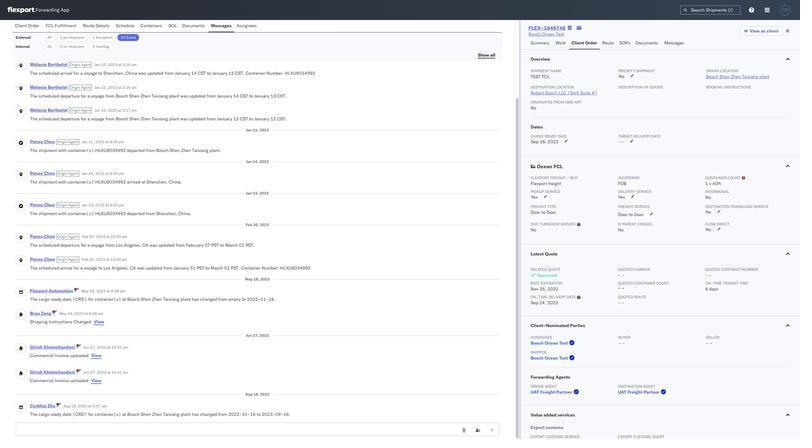 Task type: vqa. For each thing, say whether or not it's contained in the screenshot.
The scheduled arrival for a voyage to Shenzhen, China was updated from January 13 CST to January 14 CST. Container Number: HLXU8034992 10,
yes



Task type: locate. For each thing, give the bounding box(es) containing it.
messages button up overview button in the right top of the page
[[662, 37, 688, 49]]

aug 18, 2023 at 2:07 am
[[64, 404, 107, 408]]

0 vertical spatial number:
[[267, 25, 284, 30]]

1 vertical spatial forwarding
[[531, 374, 555, 380]]

3 jan 10, 2023 at 2:16 am from the top
[[95, 85, 137, 90]]

6 the from the top
[[30, 148, 37, 153]]

09-
[[276, 412, 284, 417]]

location up the robert bosch llc (smv suite a) link
[[556, 85, 574, 89]]

4 penny from the top
[[30, 234, 43, 239]]

1 penny from the top
[[30, 139, 43, 144]]

cynthia zhu
[[30, 403, 55, 409]]

3 with from the top
[[58, 211, 67, 216]]

1 mélanie from the top
[[30, 16, 47, 22]]

fcl fulfillment
[[46, 23, 76, 28]]

door down type
[[547, 210, 556, 215]]

1 vertical spatial count
[[657, 281, 670, 286]]

1 vertical spatial with
[[58, 179, 67, 185]]

0 vertical spatial sep
[[531, 139, 539, 144]]

changed for empty
[[200, 296, 217, 302]]

0 vertical spatial girish khemchandani button
[[30, 344, 75, 350]]

(crd) down aug 18, 2023 at 2:07 am at bottom
[[73, 412, 87, 417]]

5 the from the top
[[30, 116, 37, 122]]

0 vertical spatial (crd)
[[73, 296, 87, 302]]

pm for the shipment with container(s) hlxu8034992 departed from bosch shen zhen taixiang plant.
[[119, 139, 124, 144]]

fulfillment
[[55, 23, 76, 28]]

2 mélanie berthelot origin agent from the top
[[30, 39, 91, 44]]

changed for 2022-
[[200, 412, 217, 417]]

quoted inside quoted route - -
[[618, 295, 634, 299]]

1 horizontal spatial uat
[[618, 389, 627, 395]]

4 10, from the top
[[101, 85, 107, 90]]

(crd) down automation
[[73, 296, 87, 302]]

1 uat freight partner link from the left
[[531, 389, 581, 395]]

berthelot for the scheduled departure for a voyage from bosch shen zhen taixiang plant was updated from january 12 cst to january 14 cst.
[[48, 39, 68, 44]]

ready for the cargo ready date (crd) for container(s)  at bosch shen zhen taixiang plant has changed from empty to 2022-11-16.
[[51, 296, 62, 302]]

10, for the scheduled departure for a voyage from bosch shen zhen taixiang plant was updated from january 12 cst to january 14 cst.
[[101, 39, 107, 44]]

jun
[[246, 333, 252, 338], [83, 345, 89, 350], [83, 370, 89, 375]]

destination inside destination location robert bosch llc (smv suite a)
[[531, 85, 555, 89]]

1 chen from the top
[[44, 139, 55, 144]]

january
[[175, 25, 190, 30], [212, 25, 228, 30], [217, 48, 232, 53], [254, 48, 270, 53], [175, 70, 190, 76], [212, 70, 228, 76], [217, 93, 232, 99], [254, 93, 270, 99], [217, 116, 232, 122], [254, 116, 270, 122], [174, 265, 189, 271]]

1 vertical spatial angeles,
[[112, 265, 129, 271]]

agent for the shipment with container(s) hlxu8034992 departed from bosch shen zhen taixiang plant.
[[68, 139, 78, 144]]

no down doc
[[531, 227, 537, 233]]

2 horizontal spatial fcl
[[554, 163, 563, 169]]

bosch ocean test link for shipper
[[531, 355, 576, 361]]

5 mélanie berthelot origin agent from the top
[[30, 107, 91, 113]]

3 scheduled from the top
[[39, 70, 59, 76]]

1 horizontal spatial los
[[116, 242, 123, 248]]

sep left the 24,
[[531, 300, 539, 306]]

1 vertical spatial flexport
[[531, 181, 547, 186]]

jan for the scheduled departure for a voyage from bosch shen zhen taixiang plant was updated from january 12 cst to january 14 cst.
[[95, 39, 100, 44]]

11-
[[261, 296, 269, 302], [242, 412, 250, 417]]

agent for the shipment with container(s) hlxu8034992 arrived at shenzhen, china.
[[68, 171, 78, 176]]

16. right 2023-
[[284, 412, 290, 417]]

16. down may 18, 2023
[[269, 296, 276, 302]]

aug up 16
[[245, 392, 253, 397]]

2 mélanie from the top
[[30, 39, 47, 44]]

am for the scheduled departure for a voyage from bosch shen zhen taixiang plant was updated from january 14 cst to january 13 cst.
[[132, 85, 137, 90]]

test down the client-nominated parties
[[560, 340, 568, 346]]

on- inside the on-time transit time 8 days
[[706, 281, 714, 286]]

shenzhen, for the shipment with container(s) hlxu8034992 departed from shenzhen, china.
[[156, 211, 177, 216]]

order left route button
[[586, 40, 598, 46]]

2 vertical spatial flexport
[[30, 288, 48, 294]]

documents for topmost documents button
[[182, 23, 205, 28]]

4 mélanie from the top
[[30, 84, 47, 90]]

origin
[[70, 17, 80, 21], [70, 39, 80, 44], [70, 62, 80, 67], [707, 68, 720, 73], [70, 85, 80, 90], [70, 108, 80, 113], [57, 139, 67, 144], [57, 171, 67, 176], [57, 203, 67, 207], [57, 234, 67, 239], [57, 257, 67, 262], [531, 384, 544, 389]]

ocean up flexport freight / bco flexport freight at the right of page
[[537, 163, 553, 169]]

5 mélanie berthelot button from the top
[[30, 107, 68, 113]]

ocean down shipper at the right bottom
[[545, 355, 558, 361]]

date for the cargo ready date (crd) for container(s)  at bosch shen zhen taixiang plant has changed from empty to 2022-11-16.
[[63, 296, 71, 302]]

0 horizontal spatial forwarding
[[36, 7, 60, 13]]

assignees button
[[234, 20, 261, 32]]

0 horizontal spatial documents
[[182, 23, 205, 28]]

1 vertical spatial 8:06
[[89, 311, 97, 316]]

suite
[[581, 90, 591, 96]]

jan
[[95, 17, 100, 21], [95, 39, 100, 44], [95, 62, 100, 67], [95, 85, 100, 90], [95, 108, 100, 113], [246, 128, 252, 132], [82, 139, 88, 144], [246, 159, 252, 164], [82, 171, 88, 176], [246, 191, 252, 195], [82, 203, 88, 207]]

8:00 for the shipment with container(s) hlxu8034992 departed from bosch shen zhen taixiang plant.
[[110, 139, 118, 144]]

10 the from the top
[[30, 265, 37, 271]]

1 horizontal spatial route
[[603, 40, 614, 46]]

container
[[246, 25, 265, 30], [246, 70, 265, 76], [706, 175, 727, 180], [241, 265, 261, 271]]

2 vertical spatial bosch ocean test link
[[531, 355, 576, 361]]

2:09
[[123, 17, 131, 21]]

flexport. image
[[8, 7, 36, 13]]

1 vertical spatial 20,
[[89, 234, 95, 239]]

door up doc
[[531, 210, 541, 215]]

the shipment with container(s) hlxu8034992 departed from bosch shen zhen taixiang plant.
[[30, 148, 221, 153]]

am for the scheduled arrival for a voyage to los angeles, ca was updated from january 31 pst to march 01 pst. container number: hlxu8034992
[[122, 257, 127, 262]]

1 horizontal spatial 11,
[[253, 128, 259, 132]]

2 departure from the top
[[60, 93, 80, 99]]

0 horizontal spatial 1
[[60, 35, 62, 40]]

khemchandani for 1st girish khemchandani button from the top
[[44, 344, 75, 350]]

0 horizontal spatial 11,
[[88, 139, 94, 144]]

origin for the scheduled arrival for a voyage to los angeles, ca was updated from january 31 pst to march 01 pst. container number: hlxu8034992
[[57, 257, 67, 262]]

client right work button
[[572, 40, 584, 46]]

agent up 'value added services' button
[[643, 384, 656, 389]]

client order button up external
[[13, 20, 43, 32]]

1 horizontal spatial may
[[81, 289, 89, 293]]

3 8:00 from the top
[[110, 203, 118, 207]]

0 horizontal spatial march
[[211, 265, 223, 271]]

1 vertical spatial 14,
[[88, 171, 94, 176]]

2:16 down 33 event
[[123, 62, 131, 67]]

1 girish from the top
[[30, 344, 43, 350]]

1 vertical spatial march
[[211, 265, 223, 271]]

2 penny chen origin agent from the top
[[30, 170, 78, 176]]

1 x 40ft
[[706, 181, 721, 186]]

container(s)
[[68, 148, 94, 153], [68, 179, 94, 185], [68, 211, 94, 216], [95, 296, 121, 302], [95, 412, 121, 417]]

2022
[[548, 286, 559, 292]]

uat freight partner link down 'destination agent' at the bottom right of page
[[618, 389, 668, 395]]

1 mélanie berthelot origin agent from the top
[[30, 16, 91, 22]]

4 mélanie berthelot origin agent from the top
[[30, 84, 91, 90]]

scheduled for the scheduled departure for a voyage from bosch shen zhen taixiang plant was updated from january 14 cst to january 13 cst.
[[39, 93, 59, 99]]

nov
[[531, 286, 539, 292]]

show all
[[478, 52, 496, 58]]

1 vertical spatial departed
[[127, 211, 145, 216]]

0 horizontal spatial 8:06
[[89, 311, 97, 316]]

order
[[28, 23, 39, 28], [586, 40, 598, 46]]

route button
[[600, 37, 617, 49]]

1 penny chen button from the top
[[30, 139, 55, 144]]

taixiang
[[152, 48, 168, 53], [742, 74, 759, 79], [152, 93, 168, 99], [152, 116, 168, 122], [192, 148, 209, 153], [163, 296, 180, 302], [163, 412, 180, 417]]

1 vertical spatial china
[[126, 70, 137, 76]]

jan 10, 2023 at 2:16 am for the scheduled departure for a voyage from bosch shen zhen taixiang plant was updated from january 14 cst to january 13 cst.
[[95, 85, 137, 90]]

time
[[714, 281, 722, 286], [740, 281, 749, 286], [539, 295, 548, 299]]

on- for on-time delivery date
[[531, 295, 539, 299]]

time up days
[[714, 281, 722, 286]]

1 on from the top
[[63, 35, 68, 40]]

2 vertical spatial view button
[[91, 377, 102, 384]]

1 uat from the left
[[531, 389, 539, 395]]

1 vertical spatial jun 27, 2023 at 10:51 am
[[83, 370, 128, 375]]

delivery
[[634, 134, 651, 139], [549, 295, 566, 299]]

0 vertical spatial 10:51
[[112, 345, 122, 350]]

0 horizontal spatial partner
[[557, 389, 573, 395]]

test for consignee
[[560, 340, 568, 346]]

scheduled for the scheduled arrival for a voyage to shenzhen, china was updated from january 13 cst to january 14 cst. container number: hlxu8034992
[[39, 25, 59, 30]]

2 scheduled from the top
[[39, 48, 59, 53]]

2 partner from the left
[[644, 389, 660, 395]]

2 jun 27, 2023 at 10:51 am from the top
[[83, 370, 128, 375]]

25,
[[540, 286, 547, 292]]

None text field
[[16, 422, 499, 436]]

0 vertical spatial cargo
[[39, 296, 49, 302]]

angeles,
[[124, 242, 141, 248], [112, 265, 129, 271]]

1 horizontal spatial 0
[[92, 44, 95, 49]]

khemchandani
[[44, 344, 75, 350], [44, 369, 75, 375]]

2022- right empty at bottom left
[[247, 296, 261, 302]]

bosch ocean test down 'consignee'
[[531, 340, 568, 346]]

7 scheduled from the top
[[39, 265, 59, 271]]

0 vertical spatial 12:04
[[111, 234, 121, 239]]

0 vertical spatial may 18, 2023 at 8:06 am
[[81, 289, 125, 293]]

mélanie berthelot button for the scheduled arrival for a voyage to shenzhen, china was updated from january 13 cst to january 14 cst. container number: hlxu8034992
[[30, 16, 68, 22]]

(crd)
[[73, 296, 87, 302], [73, 412, 87, 417]]

quoted inside quoted contract number - - rate expiration nov 25, 2022
[[706, 267, 721, 272]]

0 down 1 on shipment
[[60, 44, 62, 49]]

0 vertical spatial on-
[[706, 281, 714, 286]]

quoted left carrier
[[618, 267, 634, 272]]

2 horizontal spatial 1
[[706, 181, 708, 186]]

2 12:04 from the top
[[111, 257, 121, 262]]

expiration
[[541, 281, 563, 286]]

4 penny chen button from the top
[[30, 234, 55, 239]]

1 the from the top
[[30, 25, 37, 30]]

bco
[[570, 175, 578, 180]]

count right 'container'
[[657, 281, 670, 286]]

pst right 31
[[197, 265, 204, 271]]

1 vertical spatial jun
[[83, 345, 89, 350]]

3 penny chen button from the top
[[30, 202, 55, 208]]

1 horizontal spatial uat freight partner link
[[618, 389, 668, 395]]

on up 0 on shipment
[[63, 35, 68, 40]]

2 penny chen button from the top
[[30, 170, 55, 176]]

1 all button from the top
[[44, 34, 55, 41]]

1 vertical spatial pm
[[119, 171, 124, 176]]

ocean inside "button"
[[537, 163, 553, 169]]

0 vertical spatial freight
[[550, 175, 566, 180]]

2 all button from the top
[[44, 43, 55, 50]]

0 vertical spatial client
[[15, 23, 27, 28]]

china. for the shipment with container(s) hlxu8034992 arrived at shenzhen, china.
[[169, 179, 182, 185]]

the scheduled departure for a voyage from bosch shen zhen taixiang plant was updated from january 12 cst to january 14 cst.
[[30, 48, 287, 53]]

Search Shipments (/) text field
[[681, 5, 741, 15]]

1 girish khemchandani from the top
[[30, 344, 75, 350]]

1 8:00 from the top
[[110, 139, 118, 144]]

shipping
[[30, 319, 48, 325]]

2 on from the top
[[63, 44, 68, 49]]

mélanie berthelot origin agent for the scheduled departure for a voyage from bosch shen zhen taixiang plant was updated from january 13 cst to january 12 cst.
[[30, 107, 91, 113]]

documents button up overview button in the right top of the page
[[634, 37, 662, 49]]

0 vertical spatial forwarding
[[36, 7, 60, 13]]

origin for the scheduled arrival for a voyage to shenzhen, china was updated from january 13 cst to january 14 cst. container number: hlxu8034992
[[70, 17, 80, 21]]

march for 07
[[225, 242, 238, 248]]

departure
[[60, 48, 80, 53], [60, 93, 80, 99], [60, 116, 80, 122], [60, 242, 80, 248]]

pst right 07
[[211, 242, 219, 248]]

x
[[710, 181, 712, 186]]

1 vertical spatial has
[[192, 412, 199, 417]]

6 scheduled from the top
[[39, 242, 59, 248]]

5 berthelot from the top
[[48, 107, 68, 113]]

app up fulfillment
[[61, 7, 69, 13]]

ready up sep 16, 2023
[[545, 134, 557, 139]]

robert
[[531, 90, 544, 96]]

0 horizontal spatial delivery
[[549, 295, 566, 299]]

0 vertical spatial jun 27, 2023 at 10:51 am
[[83, 345, 128, 350]]

pm up the shipment with container(s) hlxu8034992 departed from shenzhen, china.
[[119, 203, 124, 207]]

1 berthelot from the top
[[48, 16, 68, 22]]

0 vertical spatial fcl
[[46, 23, 54, 28]]

3 penny from the top
[[30, 202, 43, 208]]

agent for origin agent
[[545, 384, 557, 389]]

commercial for 1st girish khemchandani button from the top
[[30, 353, 54, 358]]

penny for the scheduled departure for a voyage from los angeles, ca was updated from february 07 pst to march 01 pst.
[[30, 234, 43, 239]]

1 10, from the top
[[101, 17, 107, 21]]

bosch ocean test link up summary
[[529, 31, 565, 37]]

1 horizontal spatial agent
[[643, 384, 656, 389]]

voyage for the scheduled departure for a voyage from bosch shen zhen taixiang plant was updated from january 14 cst to january 13 cst.
[[91, 93, 104, 99]]

documents right bol button
[[182, 23, 205, 28]]

2 horizontal spatial 13
[[271, 93, 276, 99]]

the
[[30, 25, 37, 30], [30, 48, 37, 53], [30, 70, 37, 76], [30, 93, 37, 99], [30, 116, 37, 122], [30, 148, 37, 153], [30, 179, 37, 185], [30, 211, 37, 216], [30, 242, 37, 248], [30, 265, 37, 271], [30, 296, 37, 302], [30, 412, 37, 417]]

1 scheduled from the top
[[39, 25, 59, 30]]

quoted left route
[[618, 295, 634, 299]]

jun 27, 2023 at 10:51 am
[[83, 345, 128, 350], [83, 370, 128, 375]]

0 vertical spatial uploaded
[[70, 353, 89, 358]]

view as client
[[750, 28, 779, 34]]

mélanie for the scheduled arrival for a voyage to shenzhen, china was updated from january 14 cst to january 15 cst. container number: hlxu8034992
[[30, 62, 47, 67]]

2 (crd) from the top
[[73, 412, 87, 417]]

12:04 down the shipment with container(s) hlxu8034992 departed from shenzhen, china.
[[111, 234, 121, 239]]

flexport automation
[[30, 288, 73, 294]]

march right 31
[[211, 265, 223, 271]]

9 the from the top
[[30, 242, 37, 248]]

for for the scheduled arrival for a voyage to shenzhen, china was updated from january 14 cst to january 15 cst. container number: hlxu8034992
[[74, 70, 79, 76]]

no down priority
[[619, 73, 625, 79]]

14
[[229, 25, 234, 30], [271, 48, 276, 53], [191, 70, 197, 76], [233, 93, 239, 99]]

voyage for the scheduled arrival for a voyage to shenzhen, china was updated from january 13 cst to january 14 cst. container number: hlxu8034992
[[84, 25, 97, 30]]

penny chen button for the shipment with container(s) hlxu8034992 arrived at shenzhen, china.
[[30, 170, 55, 176]]

2 2:16 from the top
[[123, 62, 131, 67]]

invoice for 1st girish khemchandani button from the top
[[55, 353, 69, 358]]

1 uat freight partner from the left
[[531, 389, 573, 395]]

0 vertical spatial 11-
[[261, 296, 269, 302]]

1 jan 10, 2023 at 2:16 am from the top
[[95, 39, 137, 44]]

location inside destination location robert bosch llc (smv suite a)
[[556, 85, 574, 89]]

all for 0
[[47, 44, 52, 49]]

01
[[239, 242, 245, 248], [224, 265, 230, 271]]

1 arrival from the top
[[60, 25, 73, 30]]

location
[[721, 68, 739, 73], [556, 85, 574, 89]]

1 vertical spatial on
[[63, 44, 68, 49]]

view inside button
[[750, 28, 760, 34]]

1 vertical spatial documents
[[636, 40, 659, 46]]

1 vertical spatial 11-
[[242, 412, 250, 417]]

2 arrival from the top
[[60, 70, 73, 76]]

3 mélanie berthelot origin agent from the top
[[30, 62, 91, 67]]

10, for the scheduled departure for a voyage from bosch shen zhen taixiang plant was updated from january 14 cst to january 13 cst.
[[101, 85, 107, 90]]

2 penny from the top
[[30, 170, 43, 176]]

yes down pickup
[[531, 194, 538, 200]]

on down 1 on shipment
[[63, 44, 68, 49]]

0 vertical spatial aug
[[245, 392, 253, 397]]

8:00 up the shipment with container(s) hlxu8034992 departed from shenzhen, china.
[[110, 203, 118, 207]]

1 uploaded from the top
[[70, 353, 89, 358]]

fcl up flexport freight / bco flexport freight at the right of page
[[554, 163, 563, 169]]

1 left x at the top
[[706, 181, 708, 186]]

1 horizontal spatial forwarding
[[531, 374, 555, 380]]

2:16
[[123, 39, 131, 44], [123, 62, 131, 67], [123, 85, 131, 90]]

8:00 up the shipment with container(s) hlxu8034992 departed from bosch shen zhen taixiang plant.
[[110, 139, 118, 144]]

girish khemchandani for 1st girish khemchandani button from the top
[[30, 344, 75, 350]]

service right turnover
[[561, 222, 576, 226]]

0 horizontal spatial route
[[83, 23, 94, 28]]

1 0 from the left
[[60, 44, 62, 49]]

am for the scheduled departure for a voyage from bosch shen zhen taixiang plant was updated from january 12 cst to january 14 cst.
[[132, 39, 137, 44]]

time up the 24,
[[539, 295, 548, 299]]

value added services button
[[521, 406, 801, 424]]

ready down "flexport automation" "button"
[[51, 296, 62, 302]]

bosch ocean test down shipper at the right bottom
[[531, 355, 568, 361]]

1 mélanie berthelot button from the top
[[30, 16, 68, 22]]

berthelot for the scheduled departure for a voyage from bosch shen zhen taixiang plant was updated from january 14 cst to january 13 cst.
[[48, 84, 68, 90]]

quoted left contract
[[706, 267, 721, 272]]

1 horizontal spatial aug
[[245, 392, 253, 397]]

0 vertical spatial feb 20, 2023 at 12:04 am
[[82, 234, 127, 239]]

2 changed from the top
[[200, 412, 217, 417]]

2 uat freight partner link from the left
[[618, 389, 668, 395]]

3 mélanie berthelot button from the top
[[30, 62, 68, 67]]

1 pm from the top
[[119, 139, 124, 144]]

1 vertical spatial route
[[603, 40, 614, 46]]

0 horizontal spatial order
[[28, 23, 39, 28]]

2 vertical spatial jan 10, 2023 at 2:16 am
[[95, 85, 137, 90]]

bosch inside destination location robert bosch llc (smv suite a)
[[546, 90, 558, 96]]

1 vertical spatial changed
[[200, 412, 217, 417]]

ready down 'zhu'
[[51, 412, 62, 417]]

1 horizontal spatial ca
[[142, 242, 148, 248]]

11- down may 18, 2023
[[261, 296, 269, 302]]

penny chen origin agent for the scheduled departure for a voyage from los angeles, ca was updated from february 07 pst to march 01 pst.
[[30, 234, 78, 239]]

0 vertical spatial app
[[61, 7, 69, 13]]

bosch inside origin location bosch shen zhen taixiang plant
[[707, 74, 719, 79]]

0 vertical spatial location
[[721, 68, 739, 73]]

1 with from the top
[[58, 148, 67, 153]]

test
[[531, 74, 541, 79]]

sep down cargo at top right
[[531, 139, 539, 144]]

4 berthelot from the top
[[48, 84, 68, 90]]

no inside is parent consol no
[[618, 227, 624, 233]]

mélanie berthelot origin agent for the scheduled departure for a voyage from bosch shen zhen taixiang plant was updated from january 14 cst to january 13 cst.
[[30, 84, 91, 90]]

fcl inside shipment name test fcl
[[542, 74, 550, 79]]

10, up jan 10, 2023 at 2:17 am on the top of the page
[[101, 85, 107, 90]]

on-
[[706, 281, 714, 286], [531, 295, 539, 299]]

5 penny from the top
[[30, 256, 43, 262]]

0 horizontal spatial client order
[[15, 23, 39, 28]]

2 china from the top
[[126, 70, 137, 76]]

fcl left fulfillment
[[46, 23, 54, 28]]

uat down 'destination agent' at the bottom right of page
[[618, 389, 627, 395]]

test down 1846748
[[556, 31, 565, 37]]

10, up "details"
[[101, 17, 107, 21]]

12:04 down the scheduled departure for a voyage from los angeles, ca was updated from february 07 pst to march 01 pst. on the bottom of the page
[[111, 257, 121, 262]]

partner for destination agent
[[644, 389, 660, 395]]

all button left 0 on shipment
[[44, 43, 55, 50]]

5 chen from the top
[[44, 256, 55, 262]]

the for the scheduled departure for a voyage from bosch shen zhen taixiang plant was updated from january 12 cst to january 14 cst.
[[30, 48, 37, 53]]

departed
[[127, 148, 145, 153], [127, 211, 145, 216]]

7 the from the top
[[30, 179, 37, 185]]

scheduled for the scheduled arrival for a voyage to shenzhen, china was updated from january 14 cst to january 15 cst. container number: hlxu8034992
[[39, 70, 59, 76]]

ca for to
[[130, 265, 136, 271]]

mélanie for the scheduled departure for a voyage from bosch shen zhen taixiang plant was updated from january 13 cst to january 12 cst.
[[30, 107, 47, 113]]

10, down hashtag
[[101, 62, 107, 67]]

jan 23, 2023 at 8:00 pm
[[82, 203, 124, 207]]

2 vertical spatial 2:16
[[123, 85, 131, 90]]

2 khemchandani from the top
[[44, 369, 75, 375]]

3 chen from the top
[[44, 202, 55, 208]]

app
[[61, 7, 69, 13], [575, 100, 582, 104]]

pickup
[[531, 189, 544, 194]]

0 left hashtag
[[92, 44, 95, 49]]

2 departed from the top
[[127, 211, 145, 216]]

0 horizontal spatial pst
[[197, 265, 204, 271]]

no down intermodal
[[706, 195, 711, 200]]

3 penny chen origin agent from the top
[[30, 202, 78, 208]]

door down service
[[635, 212, 644, 217]]

os button
[[779, 3, 793, 17]]

11- left 2023-
[[242, 412, 250, 417]]

2 vertical spatial number:
[[262, 265, 279, 271]]

4 mélanie berthelot button from the top
[[30, 84, 68, 90]]

10, down "details"
[[101, 39, 107, 44]]

all button down the fcl fulfillment
[[44, 34, 55, 41]]

departed for shenzhen,
[[127, 211, 145, 216]]

2022-
[[247, 296, 261, 302], [229, 412, 242, 417]]

penny for the shipment with container(s) hlxu8034992 departed from bosch shen zhen taixiang plant.
[[30, 139, 43, 144]]

1 yes from the left
[[531, 194, 538, 200]]

3 departure from the top
[[60, 116, 80, 122]]

to inside freight type door to door
[[542, 210, 546, 215]]

time right the transit
[[740, 281, 749, 286]]

12:04 for from
[[111, 234, 121, 239]]

2 yes from the left
[[619, 194, 626, 200]]

12:04
[[111, 234, 121, 239], [111, 257, 121, 262]]

2 0 from the left
[[92, 44, 95, 49]]

added
[[544, 412, 557, 418]]

documents button right "bol"
[[180, 20, 209, 32]]

1 commercial invoice uploaded view from the top
[[30, 353, 101, 358]]

0 horizontal spatial 23,
[[88, 203, 94, 207]]

1 horizontal spatial client order button
[[569, 37, 600, 49]]

khemchandani for first girish khemchandani button from the bottom
[[44, 369, 75, 375]]

voyage for the scheduled arrival for a voyage to los angeles, ca was updated from january 31 pst to march 01 pst. container number: hlxu8034992
[[84, 265, 97, 271]]

0 horizontal spatial fcl
[[46, 23, 54, 28]]

arrival up automation
[[60, 265, 73, 271]]

girish khemchandani for first girish khemchandani button from the bottom
[[30, 369, 75, 375]]

view button for girish khemchandani
[[91, 377, 102, 384]]

2:16 down schedule button
[[123, 39, 131, 44]]

jan 10, 2023 at 2:09 am
[[95, 17, 137, 21]]

originates
[[531, 100, 553, 104]]

containers button
[[138, 20, 166, 32]]

quoted inside the quoted container count - -
[[618, 281, 634, 286]]

1 vertical spatial app
[[575, 100, 582, 104]]

2 uat from the left
[[618, 389, 627, 395]]

client order button right work
[[569, 37, 600, 49]]

1 vertical spatial girish khemchandani
[[30, 369, 75, 375]]

(crd) for flexport automation
[[73, 296, 87, 302]]

cst
[[198, 25, 206, 30], [240, 48, 248, 53], [198, 70, 206, 76], [240, 93, 248, 99], [240, 116, 248, 122]]

agent down forwarding agents in the right bottom of the page
[[545, 384, 557, 389]]

app inside forwarding app link
[[61, 7, 69, 13]]

2 has from the top
[[192, 412, 199, 417]]

1 horizontal spatial fcl
[[542, 74, 550, 79]]

quoted inside quoted carrier - -
[[618, 267, 634, 272]]

event
[[126, 35, 136, 40]]

with for the shipment with container(s) hlxu8034992 arrived at shenzhen, china.
[[58, 179, 67, 185]]

quoted for quoted carrier - -
[[618, 267, 634, 272]]

partner down agents
[[557, 389, 573, 395]]

priority
[[619, 68, 635, 73]]

the cargo ready date (crd) for container(s)  at bosch shen zhen taixiang plant has changed from 2022-11-16 to 2023-09-16.
[[30, 412, 290, 417]]

pm up the shipment with container(s) hlxu8034992 departed from bosch shen zhen taixiang plant.
[[119, 139, 124, 144]]

goods
[[650, 85, 663, 89]]

flexport for flexport automation
[[30, 288, 48, 294]]

shenzhen,
[[104, 25, 124, 30], [104, 70, 124, 76], [147, 179, 168, 185], [156, 211, 177, 216]]

cargo down cynthia zhu button
[[39, 412, 49, 417]]

delivery right the target
[[634, 134, 651, 139]]

2 vertical spatial arrival
[[60, 265, 73, 271]]

1 vertical spatial ca
[[130, 265, 136, 271]]

route left the sops
[[603, 40, 614, 46]]

count inside the quoted container count - -
[[657, 281, 670, 286]]

all left 0 on shipment
[[47, 44, 52, 49]]

destination
[[531, 85, 555, 89], [706, 204, 730, 209], [618, 384, 643, 389]]

location for zhen
[[721, 68, 739, 73]]

sops
[[620, 40, 631, 46]]

11 the from the top
[[30, 296, 37, 302]]

penny chen origin agent for the scheduled arrival for a voyage to los angeles, ca was updated from january 31 pst to march 01 pst. container number: hlxu8034992
[[30, 256, 78, 262]]

1 vertical spatial china.
[[178, 211, 191, 216]]

2 mélanie berthelot button from the top
[[30, 39, 68, 44]]

ocean fcl button
[[521, 157, 801, 175]]

no inside intermodal no
[[706, 195, 711, 200]]

messages button left assignees
[[209, 20, 234, 32]]

1 vertical spatial pst
[[197, 265, 204, 271]]

1 khemchandani from the top
[[44, 344, 75, 350]]

origin for the scheduled departure for a voyage from bosch shen zhen taixiang plant was updated from january 14 cst to january 13 cst.
[[70, 85, 80, 90]]

3 berthelot from the top
[[48, 62, 68, 67]]

bosch ocean test down flex-1846748
[[529, 31, 565, 37]]

uat freight partner down 'destination agent' at the bottom right of page
[[618, 389, 660, 395]]

1 vertical spatial feb
[[82, 234, 88, 239]]

0 vertical spatial documents
[[182, 23, 205, 28]]

forwarding for forwarding app
[[36, 7, 60, 13]]

1 all from the top
[[47, 35, 52, 40]]

1 agent from the left
[[545, 384, 557, 389]]

aug 18, 2023
[[245, 392, 270, 397]]

uat freight partner link down 'origin agent'
[[531, 389, 581, 395]]

container(s) for the shipment with container(s) hlxu8034992 arrived at shenzhen, china.
[[68, 179, 94, 185]]

quoted
[[618, 267, 634, 272], [706, 267, 721, 272], [618, 281, 634, 286], [618, 295, 634, 299]]

1 departed from the top
[[127, 148, 145, 153]]

2 vertical spatial fcl
[[554, 163, 563, 169]]

client up external
[[15, 23, 27, 28]]

voyage for the scheduled departure for a voyage from bosch shen zhen taixiang plant was updated from january 12 cst to january 14 cst.
[[91, 48, 104, 53]]

2 vertical spatial may
[[59, 311, 67, 316]]

jun 27, 2023
[[246, 333, 269, 338]]

0 vertical spatial 14,
[[253, 159, 259, 164]]

china
[[126, 25, 137, 30], [126, 70, 137, 76]]

2 invoice from the top
[[55, 378, 69, 383]]

service up service
[[637, 189, 652, 194]]

8:00 for the shipment with container(s) hlxu8034992 departed from shenzhen, china.
[[110, 203, 118, 207]]

ocean down the flex-1846748 link
[[542, 31, 555, 37]]

test
[[556, 31, 565, 37], [560, 340, 568, 346], [560, 355, 568, 361]]

14,
[[253, 159, 259, 164], [88, 171, 94, 176]]

documents up overview button in the right top of the page
[[636, 40, 659, 46]]

1 china from the top
[[126, 25, 137, 30]]

with
[[58, 148, 67, 153], [58, 179, 67, 185], [58, 211, 67, 216]]

forwarding up the fcl fulfillment
[[36, 7, 60, 13]]

2 vertical spatial feb
[[82, 257, 88, 262]]

the for the shipment with container(s) hlxu8034992 departed from bosch shen zhen taixiang plant.
[[30, 148, 37, 153]]

freight up pickup service
[[549, 181, 562, 186]]

location inside origin location bosch shen zhen taixiang plant
[[721, 68, 739, 73]]

instructions
[[725, 85, 752, 89]]

rate
[[531, 281, 540, 286]]

1 horizontal spatial documents button
[[634, 37, 662, 49]]

0 vertical spatial 16.
[[269, 296, 276, 302]]

freight left /
[[550, 175, 566, 180]]

2 commercial invoice uploaded view from the top
[[30, 378, 101, 383]]

0 horizontal spatial documents button
[[180, 20, 209, 32]]

updated
[[147, 25, 164, 30], [189, 48, 206, 53], [147, 70, 164, 76], [189, 93, 206, 99], [189, 116, 206, 122], [158, 242, 175, 248], [146, 265, 162, 271]]

changed
[[200, 296, 217, 302], [200, 412, 217, 417]]

pst for 31
[[197, 265, 204, 271]]

5 penny chen origin agent from the top
[[30, 256, 78, 262]]

0 horizontal spatial location
[[556, 85, 574, 89]]

agent for the scheduled arrival for a voyage to shenzhen, china was updated from january 14 cst to january 15 cst. container number: hlxu8034992
[[81, 62, 91, 67]]

2 girish khemchandani button from the top
[[30, 369, 75, 375]]

forwarding app
[[36, 7, 69, 13]]

5 mélanie from the top
[[30, 107, 47, 113]]

2 chen from the top
[[44, 170, 55, 176]]

quoted container count - -
[[618, 281, 670, 291]]

on
[[63, 35, 68, 40], [63, 44, 68, 49]]

service down flexport freight / bco flexport freight at the right of page
[[545, 189, 561, 194]]

zhu
[[47, 403, 55, 409]]

zhen inside origin location bosch shen zhen taixiang plant
[[731, 74, 741, 79]]

penny for the scheduled arrival for a voyage to los angeles, ca was updated from january 31 pst to march 01 pst. container number: hlxu8034992
[[30, 256, 43, 262]]

target delivery date
[[619, 134, 661, 139]]

arrived
[[127, 179, 141, 185]]

freight left type
[[531, 204, 547, 209]]

1 horizontal spatial partner
[[644, 389, 660, 395]]

contract
[[722, 267, 742, 272]]

route left "details"
[[83, 23, 94, 28]]

destination for service
[[706, 204, 730, 209]]

1 has from the top
[[192, 296, 199, 302]]

on-time transit time 8 days
[[706, 281, 749, 292]]

on- down nov
[[531, 295, 539, 299]]

11,
[[253, 128, 259, 132], [88, 139, 94, 144]]

bosch shen zhen taixiang plant link
[[707, 74, 770, 79]]

uat for destination
[[618, 389, 627, 395]]

0 vertical spatial ca
[[142, 242, 148, 248]]

8 the from the top
[[30, 211, 37, 216]]

order up external
[[28, 23, 39, 28]]



Task type: describe. For each thing, give the bounding box(es) containing it.
fcl fulfillment button
[[43, 20, 80, 32]]

value added services
[[531, 412, 575, 418]]

bran zeng button
[[30, 311, 51, 316]]

view as client button
[[740, 26, 783, 36]]

target
[[619, 134, 633, 139]]

from inside originates from smb app no
[[554, 100, 565, 104]]

mélanie for the scheduled departure for a voyage from bosch shen zhen taixiang plant was updated from january 14 cst to january 13 cst.
[[30, 84, 47, 90]]

8:06 for bran zeng
[[89, 311, 97, 316]]

11, for jan 11, 2023 at 8:00 pm
[[88, 139, 94, 144]]

on for 0
[[63, 44, 68, 49]]

scheduled for the scheduled arrival for a voyage to los angeles, ca was updated from january 31 pst to march 01 pst. container number: hlxu8034992
[[39, 265, 59, 271]]

jun 27, 2023 at 10:51 am for 1st girish khemchandani button from the top
[[83, 345, 128, 350]]

shen inside origin location bosch shen zhen taixiang plant
[[720, 74, 730, 79]]

plant inside origin location bosch shen zhen taixiang plant
[[760, 74, 770, 79]]

1 horizontal spatial 12
[[271, 116, 276, 122]]

app inside originates from smb app no
[[575, 100, 582, 104]]

plant.
[[210, 148, 221, 153]]

automation
[[49, 288, 73, 294]]

may 18, 2023 at 8:06 am for flexport automation
[[81, 289, 125, 293]]

fob
[[618, 181, 627, 186]]

2:07
[[93, 404, 101, 408]]

may 18, 2023 at 8:06 am for bran zeng
[[59, 311, 103, 316]]

freight type door to door
[[531, 204, 557, 215]]

view for first girish khemchandani button from the bottom
[[91, 378, 101, 383]]

the scheduled arrival for a voyage to shenzhen, china was updated from january 13 cst to january 14 cst. container number: hlxu8034992
[[30, 25, 316, 30]]

export customs
[[531, 425, 564, 430]]

pm for the shipment with container(s) hlxu8034992 arrived at shenzhen, china.
[[119, 171, 124, 176]]

1 vertical spatial 13
[[271, 93, 276, 99]]

0 vertical spatial client order button
[[13, 20, 43, 32]]

quote
[[548, 267, 561, 272]]

fcl inside the "fcl fulfillment" button
[[46, 23, 54, 28]]

penny for the shipment with container(s) hlxu8034992 departed from shenzhen, china.
[[30, 202, 43, 208]]

external
[[16, 35, 31, 40]]

agents
[[556, 374, 571, 380]]

flexport for flexport freight / bco flexport freight
[[531, 175, 550, 180]]

23, for jan 23, 2023 at 8:00 pm
[[88, 203, 94, 207]]

1 vertical spatial documents button
[[634, 37, 662, 49]]

a for the scheduled departure for a voyage from bosch shen zhen taixiang plant was updated from january 12 cst to january 14 cst.
[[87, 48, 90, 53]]

consignee
[[531, 335, 553, 340]]

jan 11, 2023
[[246, 128, 269, 132]]

pst. for 07
[[246, 242, 255, 248]]

destination agent
[[618, 384, 656, 389]]

bol button
[[166, 20, 180, 32]]

2 uploaded from the top
[[70, 378, 89, 383]]

33 event
[[121, 35, 136, 40]]

bran zeng
[[30, 311, 51, 316]]

0 vertical spatial test
[[556, 31, 565, 37]]

0 vertical spatial 27,
[[253, 333, 259, 338]]

0 horizontal spatial 11-
[[242, 412, 250, 417]]

chen for the shipment with container(s) hlxu8034992 arrived at shenzhen, china.
[[44, 170, 55, 176]]

0 vertical spatial delivery
[[634, 134, 651, 139]]

for for the scheduled arrival for a voyage to shenzhen, china was updated from january 13 cst to january 14 cst. container number: hlxu8034992
[[74, 25, 79, 30]]

client order for the topmost client order button
[[15, 23, 39, 28]]

zeng
[[41, 311, 51, 316]]

services
[[558, 412, 575, 418]]

--
[[619, 139, 625, 144]]

origin agent
[[531, 384, 557, 389]]

0 vertical spatial documents button
[[180, 20, 209, 32]]

summary button
[[529, 37, 553, 49]]

1 vertical spatial 16.
[[284, 412, 290, 417]]

flex-1846748
[[529, 25, 566, 31]]

jan 10, 2023 at 2:17 am
[[95, 108, 137, 113]]

1 vertical spatial 2022-
[[229, 412, 242, 417]]

uat freight partner link for origin
[[531, 389, 581, 395]]

date for on-time delivery date
[[567, 295, 576, 299]]

approved
[[537, 272, 558, 278]]

pst for 07
[[211, 242, 219, 248]]

origin for the shipment with container(s) hlxu8034992 arrived at shenzhen, china.
[[57, 171, 67, 176]]

for for the scheduled departure for a voyage from bosch shen zhen taixiang plant was updated from january 13 cst to january 12 cst.
[[81, 116, 86, 122]]

berthelot for the scheduled departure for a voyage from bosch shen zhen taixiang plant was updated from january 13 cst to january 12 cst.
[[48, 107, 68, 113]]

1 vertical spatial order
[[586, 40, 598, 46]]

arrival for the scheduled arrival for a voyage to shenzhen, china was updated from january 13 cst to january 14 cst. container number: hlxu8034992
[[60, 25, 73, 30]]

name
[[551, 68, 562, 73]]

a for the scheduled departure for a voyage from bosch shen zhen taixiang plant was updated from january 13 cst to january 12 cst.
[[87, 116, 90, 122]]

01 for 07
[[239, 242, 245, 248]]

27, for 1st girish khemchandani button from the top
[[90, 345, 96, 350]]

date for the cargo ready date (crd) for container(s)  at bosch shen zhen taixiang plant has changed from 2022-11-16 to 2023-09-16.
[[63, 412, 71, 417]]

smb
[[566, 100, 574, 104]]

fcl inside ocean fcl "button"
[[554, 163, 563, 169]]

time for on-time delivery date
[[539, 295, 548, 299]]

0 vertical spatial messages
[[211, 23, 232, 28]]

1 vertical spatial messages button
[[662, 37, 688, 49]]

1 vertical spatial delivery
[[549, 295, 566, 299]]

for for the scheduled departure for a voyage from los angeles, ca was updated from february 07 pst to march 01 pst.
[[81, 242, 86, 248]]

number
[[743, 267, 759, 272]]

transload
[[731, 204, 753, 209]]

18, for bran zeng
[[68, 311, 73, 316]]

as
[[761, 28, 766, 34]]

12:04 for to
[[111, 257, 121, 262]]

sep for sep 24, 2023
[[531, 300, 539, 306]]

client-
[[531, 323, 546, 328]]

incoterms
[[618, 175, 640, 180]]

destination for robert
[[531, 85, 555, 89]]

mélanie berthelot button for the scheduled arrival for a voyage to shenzhen, china was updated from january 14 cst to january 15 cst. container number: hlxu8034992
[[30, 62, 68, 67]]

1 horizontal spatial 2022-
[[247, 296, 261, 302]]

0 horizontal spatial 13
[[191, 25, 197, 30]]

a for the scheduled departure for a voyage from los angeles, ca was updated from february 07 pst to march 01 pst.
[[87, 242, 90, 248]]

quoted contract number - - rate expiration nov 25, 2022
[[531, 267, 759, 292]]

1 10:51 from the top
[[112, 345, 122, 350]]

freight up door to door
[[618, 204, 634, 209]]

details
[[96, 23, 110, 28]]

origin inside origin location bosch shen zhen taixiang plant
[[707, 68, 720, 73]]

summary
[[531, 40, 550, 46]]

shipment for the shipment with container(s) hlxu8034992 arrived at shenzhen, china.
[[39, 179, 57, 185]]

the for the cargo ready date (crd) for container(s)  at bosch shen zhen taixiang plant has changed from empty to 2022-11-16.
[[30, 296, 37, 302]]

service right transload
[[754, 204, 769, 209]]

jan for the shipment with container(s) hlxu8034992 departed from bosch shen zhen taixiang plant.
[[82, 139, 88, 144]]

a)
[[592, 90, 598, 96]]

container
[[634, 281, 656, 286]]

transit
[[723, 281, 739, 286]]

0 vertical spatial count
[[728, 175, 741, 180]]

0 horizontal spatial 12
[[233, 48, 239, 53]]

jun 27, 2023 at 10:51 am for first girish khemchandani button from the bottom
[[83, 370, 128, 375]]

parent
[[623, 222, 637, 226]]

ready for the cargo ready date (crd) for container(s)  at bosch shen zhen taixiang plant has changed from 2022-11-16 to 2023-09-16.
[[51, 412, 62, 417]]

0 vertical spatial ready
[[545, 134, 557, 139]]

buyer
[[619, 335, 631, 340]]

0 vertical spatial jun
[[246, 333, 252, 338]]

jan 14, 2023
[[246, 159, 269, 164]]

flexport automation button
[[30, 288, 73, 294]]

mélanie for the scheduled departure for a voyage from bosch shen zhen taixiang plant was updated from january 12 cst to january 14 cst.
[[30, 39, 47, 44]]

penny chen button for the scheduled arrival for a voyage to los angeles, ca was updated from january 31 pst to march 01 pst. container number: hlxu8034992
[[30, 256, 55, 262]]

delivery service
[[618, 189, 652, 194]]

voyage for the scheduled departure for a voyage from bosch shen zhen taixiang plant was updated from january 13 cst to january 12 cst.
[[91, 116, 104, 122]]

voyage for the scheduled arrival for a voyage to shenzhen, china was updated from january 14 cst to january 15 cst. container number: hlxu8034992
[[84, 70, 97, 76]]

freight inside freight type door to door
[[531, 204, 547, 209]]

freight down 'origin agent'
[[541, 389, 556, 395]]

no down flow
[[706, 227, 712, 232]]

0 horizontal spatial client
[[15, 23, 27, 28]]

the for the scheduled arrival for a voyage to shenzhen, china was updated from january 14 cst to january 15 cst. container number: hlxu8034992
[[30, 70, 37, 76]]

2 10:51 from the top
[[112, 370, 122, 375]]

delivery
[[618, 189, 636, 194]]

route for route details
[[83, 23, 94, 28]]

all button for 1
[[44, 34, 55, 41]]

flex-1846748 link
[[529, 25, 566, 31]]

door up is
[[619, 212, 628, 217]]

sep 24, 2023
[[531, 300, 559, 306]]

cynthia
[[30, 403, 46, 409]]

latest quote
[[531, 251, 558, 257]]

related
[[531, 267, 547, 272]]

taixiang inside origin location bosch shen zhen taixiang plant
[[742, 74, 759, 79]]

1 horizontal spatial client
[[572, 40, 584, 46]]

all button for 0
[[44, 43, 55, 50]]

agent for the scheduled arrival for a voyage to shenzhen, china was updated from january 13 cst to january 14 cst. container number: hlxu8034992
[[81, 17, 91, 21]]

scheduled for the scheduled departure for a voyage from bosch shen zhen taixiang plant was updated from january 12 cst to january 14 cst.
[[39, 48, 59, 53]]

shipper
[[531, 350, 547, 355]]

priority shipment
[[619, 68, 656, 73]]

container count
[[706, 175, 741, 180]]

the shipment with container(s) hlxu8034992 arrived at shenzhen, china.
[[30, 179, 182, 185]]

0 horizontal spatial messages button
[[209, 20, 234, 32]]

hashtag
[[96, 44, 109, 49]]

2 horizontal spatial time
[[740, 281, 749, 286]]

uat for origin
[[531, 389, 539, 395]]

bran
[[30, 311, 40, 316]]

os
[[783, 8, 789, 12]]

sep 16, 2023
[[531, 139, 559, 144]]

no inside originates from smb app no
[[531, 105, 537, 111]]

0 vertical spatial order
[[28, 23, 39, 28]]

2 horizontal spatial may
[[245, 277, 253, 281]]

bol
[[169, 23, 177, 28]]

destination location robert bosch llc (smv suite a)
[[531, 85, 598, 96]]

mélanie berthelot origin agent for the scheduled arrival for a voyage to shenzhen, china was updated from january 14 cst to january 15 cst. container number: hlxu8034992
[[30, 62, 91, 67]]

origin for the scheduled departure for a voyage from bosch shen zhen taixiang plant was updated from january 12 cst to january 14 cst.
[[70, 39, 80, 44]]

0 vertical spatial bosch ocean test
[[529, 31, 565, 37]]

uat freight partner for origin
[[531, 389, 573, 395]]

1 girish khemchandani button from the top
[[30, 344, 75, 350]]

origin location bosch shen zhen taixiang plant
[[707, 68, 770, 79]]

on for 1
[[63, 35, 68, 40]]

time for on-time transit time 8 days
[[714, 281, 722, 286]]

bosch ocean test for consignee
[[531, 340, 568, 346]]

27, for first girish khemchandani button from the bottom
[[90, 370, 96, 375]]

ocean down 'consignee'
[[545, 340, 558, 346]]

1 horizontal spatial 13
[[233, 116, 239, 122]]

is
[[618, 222, 622, 226]]

16
[[250, 412, 256, 417]]

empty
[[229, 296, 241, 302]]

the for the shipment with container(s) hlxu8034992 departed from shenzhen, china.
[[30, 211, 37, 216]]

quoted route - -
[[618, 295, 647, 306]]

direct
[[717, 222, 730, 226]]

origin for the shipment with container(s) hlxu8034992 departed from bosch shen zhen taixiang plant.
[[57, 139, 67, 144]]

carrier
[[634, 267, 650, 272]]

pickup service
[[531, 189, 561, 194]]

0 vertical spatial 20,
[[253, 222, 259, 227]]

instructions
[[49, 319, 72, 325]]

latest quote button
[[521, 245, 801, 263]]

cst. for 12
[[277, 48, 287, 53]]

cst for 14
[[240, 93, 248, 99]]

freight down 'destination agent' at the bottom right of page
[[628, 389, 643, 395]]

am for the cargo ready date (crd) for container(s)  at bosch shen zhen taixiang plant has changed from empty to 2022-11-16.
[[120, 289, 125, 293]]

departure for the scheduled departure for a voyage from los angeles, ca was updated from february 07 pst to march 01 pst.
[[60, 242, 80, 248]]

shipment for the shipment with container(s) hlxu8034992 departed from bosch shen zhen taixiang plant.
[[39, 148, 57, 153]]

flow
[[706, 222, 716, 226]]

31
[[190, 265, 196, 271]]

1 for 1 exception
[[92, 35, 95, 40]]

0 vertical spatial bosch ocean test link
[[529, 31, 565, 37]]

jan 10, 2023 at 2:16 am for the scheduled departure for a voyage from bosch shen zhen taixiang plant was updated from january 12 cst to january 14 cst.
[[95, 39, 137, 44]]

door to door
[[619, 212, 644, 217]]

0 vertical spatial feb
[[246, 222, 252, 227]]

cst. for 13
[[277, 116, 287, 122]]

am for the scheduled arrival for a voyage to shenzhen, china was updated from january 13 cst to january 14 cst. container number: hlxu8034992
[[132, 17, 137, 21]]

0 horizontal spatial 16.
[[269, 296, 276, 302]]

0 on shipment
[[60, 44, 84, 49]]

(smv
[[568, 90, 580, 96]]

cargo for cynthia
[[39, 412, 49, 417]]

march for 31
[[211, 265, 223, 271]]

view for 1st girish khemchandani button from the top
[[91, 353, 101, 358]]

33
[[121, 35, 125, 40]]

1 vertical spatial messages
[[665, 40, 685, 46]]

quoted for quoted container count - -
[[618, 281, 634, 286]]

20, for the scheduled arrival for a voyage to los angeles, ca was updated from january 31 pst to march 01 pst. container number: hlxu8034992
[[89, 257, 95, 262]]

departure for the scheduled departure for a voyage from bosch shen zhen taixiang plant was updated from january 14 cst to january 13 cst.
[[60, 93, 80, 99]]

the scheduled departure for a voyage from los angeles, ca was updated from february 07 pst to march 01 pst.
[[30, 242, 255, 248]]

2:17
[[123, 108, 131, 113]]

40ft
[[713, 181, 721, 186]]

work button
[[553, 37, 569, 49]]

china for 13
[[126, 25, 137, 30]]

jun for first girish khemchandani button from the bottom
[[83, 370, 89, 375]]

container(s) for the shipment with container(s) hlxu8034992 departed from bosch shen zhen taixiang plant.
[[68, 148, 94, 153]]

location for llc
[[556, 85, 574, 89]]

angeles, for from
[[124, 242, 141, 248]]

penny chen button for the shipment with container(s) hlxu8034992 departed from bosch shen zhen taixiang plant.
[[30, 139, 55, 144]]

jan for the scheduled arrival for a voyage to shenzhen, china was updated from january 14 cst to january 15 cst. container number: hlxu8034992
[[95, 62, 100, 67]]

0 for 0 hashtag
[[92, 44, 95, 49]]

1 vertical spatial freight
[[549, 181, 562, 186]]

forwarding agents
[[531, 374, 571, 380]]

2 vertical spatial destination
[[618, 384, 643, 389]]

20, for the scheduled departure for a voyage from los angeles, ca was updated from february 07 pst to march 01 pst.
[[89, 234, 95, 239]]

no up flow
[[706, 209, 712, 215]]

commercial invoice uploaded view for 1st girish khemchandani button from the top
[[30, 353, 101, 358]]

route for route
[[603, 40, 614, 46]]

1 vertical spatial view button
[[91, 352, 102, 359]]

the scheduled departure for a voyage from bosch shen zhen taixiang plant was updated from january 14 cst to january 13 cst.
[[30, 93, 287, 99]]

shipment
[[531, 68, 550, 73]]

penny for the shipment with container(s) hlxu8034992 arrived at shenzhen, china.
[[30, 170, 43, 176]]

assignees
[[237, 23, 257, 28]]



